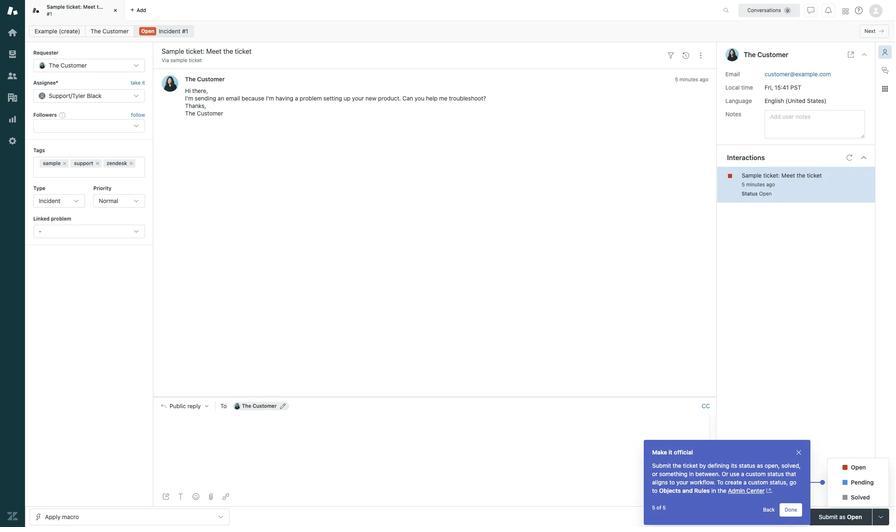 Task type: vqa. For each thing, say whether or not it's contained in the screenshot.
Objects
yes



Task type: describe. For each thing, give the bounding box(es) containing it.
(create)
[[59, 28, 80, 35]]

make
[[653, 449, 667, 456]]

create
[[725, 479, 742, 486]]

back
[[764, 507, 775, 513]]

english
[[765, 97, 784, 104]]

take
[[131, 80, 141, 86]]

solved,
[[782, 462, 801, 469]]

minutes inside sample ticket: meet the ticket 5 minutes ago status open
[[747, 181, 765, 187]]

add attachment image
[[208, 493, 214, 500]]

views image
[[7, 49, 18, 60]]

by
[[700, 462, 706, 469]]

email
[[726, 70, 740, 77]]

admin center link
[[728, 487, 772, 494]]

email
[[226, 95, 240, 102]]

submit the ticket by defining its status as open, solved, or something in between. or use a custom status that aligns to your workflow.
[[653, 462, 801, 486]]

sample
[[171, 57, 187, 63]]

workflow.
[[690, 479, 716, 486]]

organizations image
[[7, 92, 18, 103]]

go
[[790, 479, 797, 486]]

avatar image
[[162, 75, 178, 92]]

back button
[[759, 503, 780, 517]]

1 i'm from the left
[[185, 95, 193, 102]]

the inside sample ticket: meet the ticket 5 minutes ago status open
[[797, 172, 806, 179]]

the customer up there,
[[185, 76, 225, 83]]

add link (cmd k) image
[[223, 493, 229, 500]]

incident button
[[33, 194, 85, 208]]

its
[[731, 462, 738, 469]]

the inside submit the ticket by defining its status as open, solved, or something in between. or use a custom status that aligns to your workflow.
[[673, 462, 682, 469]]

problem inside hi there, i'm sending an email because i'm having a problem setting up your new product. can you help me troubleshoot? thanks, the customer
[[300, 95, 322, 102]]

open inside sample ticket: meet the ticket 5 minutes ago status open
[[759, 190, 772, 197]]

sample for sample ticket: meet the ticket #1
[[47, 4, 65, 10]]

troubleshoot?
[[449, 95, 486, 102]]

(united
[[786, 97, 806, 104]]

tab containing sample ticket: meet the ticket
[[25, 0, 125, 21]]

hi there, i'm sending an email because i'm having a problem setting up your new product. can you help me troubleshoot? thanks, the customer
[[185, 87, 486, 117]]

having
[[276, 95, 294, 102]]

to create a custom status, go to
[[653, 479, 797, 494]]

1 horizontal spatial the customer link
[[185, 76, 225, 83]]

done button
[[780, 503, 803, 517]]

the up 'hi'
[[185, 76, 196, 83]]

next button
[[860, 25, 889, 38]]

1 horizontal spatial in
[[712, 487, 717, 494]]

15:41
[[775, 84, 789, 91]]

setting
[[324, 95, 342, 102]]

status,
[[770, 479, 788, 486]]

apps image
[[882, 85, 889, 92]]

cc
[[702, 402, 710, 409]]

Subject field
[[160, 46, 662, 56]]

local time
[[726, 84, 753, 91]]

example
[[35, 28, 57, 35]]

get started image
[[7, 27, 18, 38]]

view more details image
[[848, 51, 855, 58]]

status
[[742, 190, 758, 197]]

to inside "to create a custom status, go to"
[[653, 487, 658, 494]]

linked problem
[[33, 216, 71, 222]]

normal
[[99, 197, 118, 204]]

sample for sample ticket: meet the ticket 5 minutes ago status open
[[742, 172, 762, 179]]

ticket inside sample ticket: meet the ticket 5 minutes ago status open
[[807, 172, 822, 179]]

zendesk image
[[7, 511, 18, 522]]

to for to create a custom status, go to
[[717, 479, 724, 486]]

sample ticket: meet the ticket 5 minutes ago status open
[[742, 172, 822, 197]]

fri,
[[765, 84, 774, 91]]

and
[[683, 487, 693, 494]]

1 vertical spatial status
[[768, 470, 784, 477]]

use
[[730, 470, 740, 477]]

insert emojis image
[[193, 493, 199, 500]]

customer up customer@example.com
[[758, 51, 789, 58]]

sending
[[195, 95, 216, 102]]

2 i'm from the left
[[266, 95, 274, 102]]

0 vertical spatial ago
[[700, 76, 709, 83]]

up
[[344, 95, 351, 102]]

can
[[403, 95, 413, 102]]

new
[[366, 95, 377, 102]]

english (united states)
[[765, 97, 827, 104]]

customer up there,
[[197, 76, 225, 83]]

customer context image
[[882, 49, 889, 55]]

of
[[657, 504, 662, 511]]

1 vertical spatial as
[[840, 513, 846, 520]]

ticket inside submit the ticket by defining its status as open, solved, or something in between. or use a custom status that aligns to your workflow.
[[683, 462, 698, 469]]

tabs tab list
[[25, 0, 715, 21]]

it for take
[[142, 80, 145, 86]]

normal button
[[93, 194, 145, 208]]

1 vertical spatial problem
[[51, 216, 71, 222]]

customer@example.com
[[765, 70, 831, 77]]

(opens in a new tab) image
[[765, 488, 772, 493]]

me
[[439, 95, 448, 102]]

type
[[33, 185, 45, 191]]

to inside submit the ticket by defining its status as open, solved, or something in between. or use a custom status that aligns to your workflow.
[[670, 479, 675, 486]]

between.
[[696, 470, 721, 477]]

take it
[[131, 80, 145, 86]]

interactions
[[728, 154, 765, 161]]

ago inside sample ticket: meet the ticket 5 minutes ago status open
[[767, 181, 775, 187]]

customer inside the secondary element
[[103, 28, 129, 35]]

0 vertical spatial the customer link
[[85, 25, 134, 37]]

next
[[865, 28, 876, 34]]

something
[[660, 470, 688, 477]]

states)
[[808, 97, 827, 104]]

submit for submit the ticket by defining its status as open, solved, or something in between. or use a custom status that aligns to your workflow.
[[653, 462, 671, 469]]

you
[[415, 95, 425, 102]]

make it official dialog
[[644, 440, 811, 525]]

thanks,
[[185, 102, 206, 109]]

center
[[747, 487, 765, 494]]

pst
[[791, 84, 802, 91]]

defining
[[708, 462, 730, 469]]

open link
[[134, 25, 194, 37]]

a inside submit the ticket by defining its status as open, solved, or something in between. or use a custom status that aligns to your workflow.
[[742, 470, 745, 477]]

example (create) button
[[29, 25, 86, 37]]

via
[[162, 57, 169, 63]]

there,
[[192, 87, 208, 94]]

the customer inside the secondary element
[[91, 28, 129, 35]]



Task type: locate. For each thing, give the bounding box(es) containing it.
0 horizontal spatial your
[[352, 95, 364, 102]]

problem
[[300, 95, 322, 102], [51, 216, 71, 222]]

i'm left having
[[266, 95, 274, 102]]

hi
[[185, 87, 191, 94]]

1 horizontal spatial ticket:
[[764, 172, 780, 179]]

1 horizontal spatial it
[[669, 449, 673, 456]]

problem left setting
[[300, 95, 322, 102]]

your inside submit the ticket by defining its status as open, solved, or something in between. or use a custom status that aligns to your workflow.
[[677, 479, 689, 486]]

the customer link up there,
[[185, 76, 225, 83]]

sample up status
[[742, 172, 762, 179]]

0 horizontal spatial problem
[[51, 216, 71, 222]]

done
[[785, 507, 798, 513]]

customer
[[103, 28, 129, 35], [758, 51, 789, 58], [197, 76, 225, 83], [197, 110, 223, 117], [253, 403, 277, 409]]

1 horizontal spatial 5 minutes ago text field
[[742, 181, 775, 187]]

as left displays possible ticket submission types image
[[840, 513, 846, 520]]

customer down 'sending'
[[197, 110, 223, 117]]

0 vertical spatial a
[[295, 95, 298, 102]]

0 vertical spatial custom
[[746, 470, 766, 477]]

1 horizontal spatial close image
[[796, 449, 803, 456]]

0 vertical spatial 5 minutes ago text field
[[675, 76, 709, 83]]

0 vertical spatial to
[[670, 479, 675, 486]]

the down thanks,
[[185, 110, 195, 117]]

5 minutes ago text field
[[675, 76, 709, 83], [742, 181, 775, 187]]

0 horizontal spatial ticket:
[[66, 4, 82, 10]]

the customer
[[91, 28, 129, 35], [744, 51, 789, 58], [185, 76, 225, 83], [242, 403, 277, 409]]

i'm down 'hi'
[[185, 95, 193, 102]]

0 vertical spatial it
[[142, 80, 145, 86]]

the right customer@example.com image
[[242, 403, 251, 409]]

1 horizontal spatial to
[[717, 479, 724, 486]]

2 horizontal spatial close image
[[861, 51, 868, 58]]

a inside "to create a custom status, go to"
[[744, 479, 747, 486]]

ticket: down the interactions
[[764, 172, 780, 179]]

customers image
[[7, 70, 18, 81]]

events image
[[683, 52, 690, 59]]

the
[[91, 28, 101, 35], [744, 51, 756, 58], [185, 76, 196, 83], [185, 110, 195, 117], [242, 403, 251, 409]]

follow button
[[131, 111, 145, 119]]

take it button
[[131, 79, 145, 87]]

in
[[690, 470, 694, 477], [712, 487, 717, 494]]

0 horizontal spatial 5 minutes ago text field
[[675, 76, 709, 83]]

custom
[[746, 470, 766, 477], [749, 479, 769, 486]]

customer left edit user image
[[253, 403, 277, 409]]

5 inside sample ticket: meet the ticket 5 minutes ago status open
[[742, 181, 745, 187]]

to
[[220, 402, 227, 409], [717, 479, 724, 486]]

objects
[[659, 487, 681, 494]]

it for make
[[669, 449, 673, 456]]

1 vertical spatial in
[[712, 487, 717, 494]]

1 vertical spatial custom
[[749, 479, 769, 486]]

minutes up status
[[747, 181, 765, 187]]

0 vertical spatial ticket:
[[66, 4, 82, 10]]

0 vertical spatial problem
[[300, 95, 322, 102]]

to for to
[[220, 402, 227, 409]]

5
[[675, 76, 679, 83], [742, 181, 745, 187], [653, 504, 656, 511], [663, 504, 666, 511]]

ticket inside sample ticket: meet the ticket #1
[[106, 4, 120, 10]]

submit up or
[[653, 462, 671, 469]]

submit as open
[[819, 513, 863, 520]]

conversations
[[748, 7, 781, 13]]

tab
[[25, 0, 125, 21]]

language
[[726, 97, 752, 104]]

the customer link
[[85, 25, 134, 37], [185, 76, 225, 83]]

1 horizontal spatial minutes
[[747, 181, 765, 187]]

.
[[772, 487, 773, 494]]

because
[[242, 95, 264, 102]]

ticket:
[[66, 4, 82, 10], [764, 172, 780, 179]]

the inside hi there, i'm sending an email because i'm having a problem setting up your new product. can you help me troubleshoot? thanks, the customer
[[185, 110, 195, 117]]

submit right "done" button
[[819, 513, 838, 520]]

Add user notes text field
[[765, 110, 866, 138]]

meet inside sample ticket: meet the ticket #1
[[83, 4, 96, 10]]

fri, 15:41 pst
[[765, 84, 802, 91]]

1 horizontal spatial problem
[[300, 95, 322, 102]]

example (create)
[[35, 28, 80, 35]]

local
[[726, 84, 740, 91]]

1 horizontal spatial your
[[677, 479, 689, 486]]

1 vertical spatial your
[[677, 479, 689, 486]]

1 vertical spatial meet
[[782, 172, 796, 179]]

open,
[[765, 462, 780, 469]]

the customer up fri,
[[744, 51, 789, 58]]

2 vertical spatial a
[[744, 479, 747, 486]]

that
[[786, 470, 797, 477]]

your up and
[[677, 479, 689, 486]]

linked
[[33, 216, 50, 222]]

ticket: inside sample ticket: meet the ticket 5 minutes ago status open
[[764, 172, 780, 179]]

admin center
[[728, 487, 765, 494]]

2 vertical spatial close image
[[796, 449, 803, 456]]

it inside button
[[142, 80, 145, 86]]

1 vertical spatial close image
[[861, 51, 868, 58]]

1 horizontal spatial ago
[[767, 181, 775, 187]]

meet inside sample ticket: meet the ticket 5 minutes ago status open
[[782, 172, 796, 179]]

0 vertical spatial your
[[352, 95, 364, 102]]

customer inside hi there, i'm sending an email because i'm having a problem setting up your new product. can you help me troubleshoot? thanks, the customer
[[197, 110, 223, 117]]

ticket: for sample ticket: meet the ticket 5 minutes ago status open
[[764, 172, 780, 179]]

as inside submit the ticket by defining its status as open, solved, or something in between. or use a custom status that aligns to your workflow.
[[757, 462, 764, 469]]

1 vertical spatial the customer link
[[185, 76, 225, 83]]

0 horizontal spatial submit
[[653, 462, 671, 469]]

1 vertical spatial 5 minutes ago text field
[[742, 181, 775, 187]]

as left open,
[[757, 462, 764, 469]]

0 vertical spatial close image
[[111, 6, 120, 15]]

0 horizontal spatial meet
[[83, 4, 96, 10]]

time
[[742, 84, 753, 91]]

a
[[295, 95, 298, 102], [742, 470, 745, 477], [744, 479, 747, 486]]

0 vertical spatial submit
[[653, 462, 671, 469]]

admin image
[[7, 136, 18, 146]]

it right make
[[669, 449, 673, 456]]

help
[[426, 95, 438, 102]]

submit for submit as open
[[819, 513, 838, 520]]

customer down sample ticket: meet the ticket #1
[[103, 28, 129, 35]]

meet for sample ticket: meet the ticket #1
[[83, 4, 96, 10]]

a inside hi there, i'm sending an email because i'm having a problem setting up your new product. can you help me troubleshoot? thanks, the customer
[[295, 95, 298, 102]]

your inside hi there, i'm sending an email because i'm having a problem setting up your new product. can you help me troubleshoot? thanks, the customer
[[352, 95, 364, 102]]

meet for sample ticket: meet the ticket 5 minutes ago status open
[[782, 172, 796, 179]]

in right the rules
[[712, 487, 717, 494]]

the inside sample ticket: meet the ticket #1
[[97, 4, 105, 10]]

open inside the secondary element
[[141, 28, 154, 34]]

to down or
[[717, 479, 724, 486]]

0 vertical spatial as
[[757, 462, 764, 469]]

conversations button
[[739, 4, 801, 17]]

problem down incident popup button in the left top of the page
[[51, 216, 71, 222]]

1 vertical spatial minutes
[[747, 181, 765, 187]]

0 horizontal spatial as
[[757, 462, 764, 469]]

to
[[670, 479, 675, 486], [653, 487, 658, 494]]

1 horizontal spatial i'm
[[266, 95, 274, 102]]

close image inside make it official dialog
[[796, 449, 803, 456]]

0 horizontal spatial minutes
[[680, 76, 699, 83]]

customer@example.com image
[[234, 403, 240, 409]]

1 horizontal spatial status
[[768, 470, 784, 477]]

minutes down events icon
[[680, 76, 699, 83]]

the customer right customer@example.com image
[[242, 403, 277, 409]]

format text image
[[178, 493, 184, 500]]

1 vertical spatial ticket:
[[764, 172, 780, 179]]

notes
[[726, 110, 742, 117]]

to left customer@example.com image
[[220, 402, 227, 409]]

1 horizontal spatial to
[[670, 479, 675, 486]]

ticket: up (create)
[[66, 4, 82, 10]]

1 horizontal spatial sample
[[742, 172, 762, 179]]

cc button
[[702, 402, 710, 410]]

5 of 5 back
[[653, 504, 775, 513]]

secondary element
[[25, 23, 896, 40]]

1 vertical spatial a
[[742, 470, 745, 477]]

1 vertical spatial it
[[669, 449, 673, 456]]

ticket: inside sample ticket: meet the ticket #1
[[66, 4, 82, 10]]

zendesk support image
[[7, 5, 18, 16]]

0 vertical spatial to
[[220, 402, 227, 409]]

rules
[[695, 487, 710, 494]]

open
[[141, 28, 154, 34], [759, 190, 772, 197], [851, 463, 866, 471], [848, 513, 863, 520]]

official
[[674, 449, 693, 456]]

reporting image
[[7, 114, 18, 125]]

5 minutes ago text field down events icon
[[675, 76, 709, 83]]

the customer down sample ticket: meet the ticket #1
[[91, 28, 129, 35]]

status up status,
[[768, 470, 784, 477]]

1 horizontal spatial meet
[[782, 172, 796, 179]]

1 vertical spatial submit
[[819, 513, 838, 520]]

1 vertical spatial ago
[[767, 181, 775, 187]]

0 horizontal spatial to
[[653, 487, 658, 494]]

it right take
[[142, 80, 145, 86]]

#1
[[47, 11, 52, 17]]

the down sample ticket: meet the ticket #1
[[91, 28, 101, 35]]

ticket: for sample ticket: meet the ticket #1
[[66, 4, 82, 10]]

minutes
[[680, 76, 699, 83], [747, 181, 765, 187]]

0 horizontal spatial to
[[220, 402, 227, 409]]

an
[[218, 95, 224, 102]]

0 horizontal spatial it
[[142, 80, 145, 86]]

sample inside sample ticket: meet the ticket 5 minutes ago status open
[[742, 172, 762, 179]]

zendesk products image
[[843, 8, 849, 14]]

0 horizontal spatial status
[[739, 462, 756, 469]]

pending
[[851, 478, 874, 486]]

to inside "to create a custom status, go to"
[[717, 479, 724, 486]]

get help image
[[856, 7, 863, 14]]

to down aligns
[[653, 487, 658, 494]]

submit inside submit the ticket by defining its status as open, solved, or something in between. or use a custom status that aligns to your workflow.
[[653, 462, 671, 469]]

it
[[142, 80, 145, 86], [669, 449, 673, 456]]

main element
[[0, 0, 25, 527]]

close image
[[111, 6, 120, 15], [861, 51, 868, 58], [796, 449, 803, 456]]

to down something
[[670, 479, 675, 486]]

a right use
[[742, 470, 745, 477]]

in up workflow. at the right bottom of page
[[690, 470, 694, 477]]

objects and rules in the
[[659, 487, 728, 494]]

make it official
[[653, 449, 693, 456]]

0 vertical spatial in
[[690, 470, 694, 477]]

0 vertical spatial minutes
[[680, 76, 699, 83]]

ago
[[700, 76, 709, 83], [767, 181, 775, 187]]

5 minutes ago text field up status
[[742, 181, 775, 187]]

0 horizontal spatial close image
[[111, 6, 120, 15]]

close image inside tab
[[111, 6, 120, 15]]

0 vertical spatial meet
[[83, 4, 96, 10]]

custom inside "to create a custom status, go to"
[[749, 479, 769, 486]]

0 horizontal spatial the customer link
[[85, 25, 134, 37]]

or
[[722, 470, 729, 477]]

the
[[97, 4, 105, 10], [797, 172, 806, 179], [673, 462, 682, 469], [718, 487, 727, 494]]

0 vertical spatial status
[[739, 462, 756, 469]]

sample inside sample ticket: meet the ticket #1
[[47, 4, 65, 10]]

1 horizontal spatial as
[[840, 513, 846, 520]]

0 horizontal spatial i'm
[[185, 95, 193, 102]]

sample ticket: meet the ticket #1
[[47, 4, 120, 17]]

status right its
[[739, 462, 756, 469]]

follow
[[131, 112, 145, 118]]

0 horizontal spatial ago
[[700, 76, 709, 83]]

your right up
[[352, 95, 364, 102]]

the customer link down sample ticket: meet the ticket #1
[[85, 25, 134, 37]]

draft mode image
[[163, 493, 169, 500]]

submit
[[653, 462, 671, 469], [819, 513, 838, 520]]

incident
[[39, 197, 60, 204]]

0 vertical spatial sample
[[47, 4, 65, 10]]

it inside dialog
[[669, 449, 673, 456]]

custom inside submit the ticket by defining its status as open, solved, or something in between. or use a custom status that aligns to your workflow.
[[746, 470, 766, 477]]

a right having
[[295, 95, 298, 102]]

a up admin center
[[744, 479, 747, 486]]

your
[[352, 95, 364, 102], [677, 479, 689, 486]]

solved
[[851, 493, 870, 501]]

1 horizontal spatial submit
[[819, 513, 838, 520]]

1 vertical spatial to
[[717, 479, 724, 486]]

1 vertical spatial sample
[[742, 172, 762, 179]]

priority
[[93, 185, 111, 191]]

aligns
[[653, 479, 668, 486]]

in inside submit the ticket by defining its status as open, solved, or something in between. or use a custom status that aligns to your workflow.
[[690, 470, 694, 477]]

user image
[[726, 48, 739, 61]]

0 horizontal spatial sample
[[47, 4, 65, 10]]

admin
[[728, 487, 745, 494]]

displays possible ticket submission types image
[[878, 513, 885, 520]]

via sample ticket
[[162, 57, 202, 63]]

or
[[653, 470, 658, 477]]

edit user image
[[280, 403, 286, 409]]

sample up the "#1"
[[47, 4, 65, 10]]

0 horizontal spatial in
[[690, 470, 694, 477]]

1 vertical spatial to
[[653, 487, 658, 494]]

the right user "image"
[[744, 51, 756, 58]]



